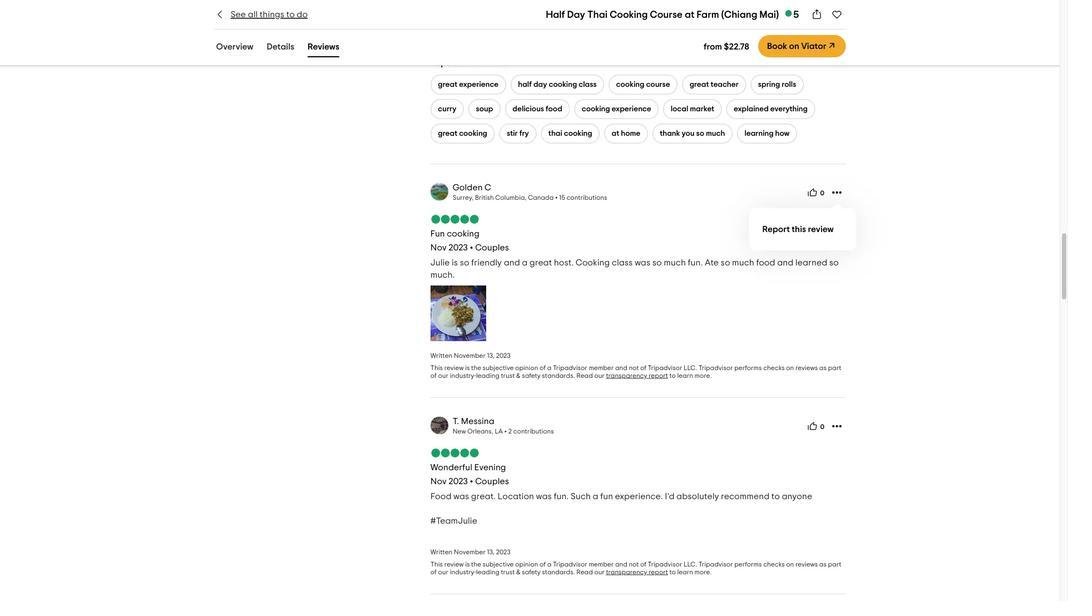 Task type: describe. For each thing, give the bounding box(es) containing it.
november for first transparency report link from the bottom of the page
[[454, 549, 486, 556]]

is inside julie is so friendly and a great host. cooking class was so much fun. ate so much food and learned so much.
[[452, 258, 458, 267]]

great experience button
[[431, 75, 506, 95]]

report
[[763, 225, 790, 234]]

7
[[273, 60, 277, 67]]

english button
[[471, 18, 524, 40]]

soup button
[[469, 99, 501, 119]]

1 vertical spatial on
[[787, 365, 794, 371]]

cooking up thai cooking button
[[582, 105, 610, 113]]

location
[[498, 492, 534, 501]]

1 vertical spatial fun.
[[554, 492, 569, 501]]

local market button
[[664, 99, 722, 119]]

things
[[260, 10, 284, 19]]

cooking inside fun cooking nov 2023 • couples
[[447, 229, 480, 238]]

food inside button
[[546, 105, 563, 113]]

golden c surrey, british columbia, canada 15 contributions
[[453, 183, 607, 201]]

filters
[[438, 25, 459, 33]]

columbia,
[[496, 194, 527, 201]]

farm
[[697, 9, 719, 19]]

transparency for first transparency report link from the bottom of the page
[[606, 569, 648, 576]]

la
[[495, 428, 503, 435]]

save to a trip image
[[832, 9, 843, 20]]

1 horizontal spatial was
[[536, 492, 552, 501]]

1 vertical spatial is
[[465, 365, 470, 371]]

report this review
[[763, 225, 834, 234]]

so right learned
[[830, 258, 839, 267]]

thai cooking
[[549, 130, 592, 138]]

• for evening
[[470, 477, 473, 486]]

golden c image
[[431, 183, 448, 201]]

overview button
[[214, 39, 256, 57]]

fun
[[601, 492, 613, 501]]

at inside at home button
[[612, 130, 620, 138]]

reviews
[[308, 42, 339, 51]]

1 this from the top
[[431, 365, 443, 371]]

1 part from the top
[[828, 365, 842, 371]]

cooking inside "button"
[[549, 81, 577, 89]]

fun cooking link
[[431, 229, 480, 238]]

you
[[682, 130, 695, 138]]

terrible
[[227, 59, 254, 67]]

1 standards. from the top
[[542, 372, 575, 379]]

close options menu image
[[832, 187, 843, 198]]

viator
[[802, 42, 827, 51]]

the for first transparency report link from the bottom of the page
[[471, 561, 481, 568]]

class inside julie is so friendly and a great host. cooking class was so much fun. ate so much food and learned so much.
[[612, 258, 633, 267]]

canada
[[528, 194, 554, 201]]

2 13, from the top
[[487, 549, 495, 556]]

recent
[[555, 25, 580, 33]]

review for first transparency report link from the bottom of the page
[[445, 561, 464, 568]]

0 vertical spatial on
[[789, 42, 800, 51]]

2 subjective from the top
[[483, 561, 514, 568]]

english
[[479, 25, 504, 33]]

t.
[[453, 417, 459, 426]]

as for first transparency report link from the bottom of the page
[[820, 561, 827, 568]]

c
[[485, 183, 491, 192]]

host.
[[554, 258, 574, 267]]

1 checks from the top
[[764, 365, 785, 371]]

cooking right thai on the top right
[[564, 130, 592, 138]]

couples for evening
[[475, 477, 509, 486]]

cooking experience button
[[575, 99, 659, 119]]

1 transparency report to learn more. from the top
[[606, 372, 712, 379]]

day
[[534, 81, 547, 89]]

market
[[690, 105, 715, 113]]

november for 2nd transparency report link from the bottom
[[454, 352, 486, 359]]

as for 2nd transparency report link from the bottom
[[820, 365, 827, 371]]

popular mentions
[[431, 58, 500, 67]]

2 industry- from the top
[[450, 569, 476, 576]]

messina
[[461, 417, 495, 426]]

explained
[[734, 105, 769, 113]]

0 vertical spatial cooking
[[610, 9, 648, 19]]

4
[[273, 46, 277, 53]]

wonderful evening nov 2023 • couples
[[431, 463, 509, 486]]

do
[[297, 10, 308, 19]]

stir fry
[[507, 130, 529, 138]]

orleans,
[[468, 428, 494, 435]]

thank
[[660, 130, 680, 138]]

2 part from the top
[[828, 561, 842, 568]]

thank you so much
[[660, 130, 725, 138]]

share image
[[812, 9, 823, 20]]

5.0 of 5 bubbles image for fun cooking
[[431, 215, 480, 224]]

1 safety from the top
[[522, 372, 541, 379]]

cooking left course
[[616, 81, 645, 89]]

half day cooking class
[[518, 81, 597, 89]]

2 checks from the top
[[764, 561, 785, 568]]

2 transparency report to learn more. from the top
[[606, 569, 712, 576]]

2 read from the top
[[577, 569, 593, 576]]

5.0 of 5 bubbles image for wonderful evening
[[431, 449, 480, 458]]

1 member from the top
[[589, 365, 614, 371]]

spring
[[758, 81, 780, 89]]

2 llc. from the top
[[684, 561, 697, 568]]

julie
[[431, 258, 450, 267]]

great for great teacher
[[690, 81, 709, 89]]

spring rolls button
[[751, 75, 804, 95]]

2 this review is the subjective opinion of a tripadvisor member and not of tripadvisor llc. tripadvisor performs checks on reviews as part of our industry-leading trust & safety standards. read our from the top
[[431, 561, 842, 576]]

contributions inside golden c surrey, british columbia, canada 15 contributions
[[567, 194, 607, 201]]

cooking inside julie is so friendly and a great host. cooking class was so much fun. ate so much food and learned so much.
[[576, 258, 610, 267]]

fun cooking nov 2023 • couples
[[431, 229, 509, 252]]

was inside julie is so friendly and a great host. cooking class was so much fun. ate so much food and learned so much.
[[635, 258, 651, 267]]

2 vertical spatial on
[[787, 561, 794, 568]]

written november 13, 2023 for first transparency report link from the bottom of the page
[[431, 549, 511, 556]]

food inside julie is so friendly and a great host. cooking class was so much fun. ate so much food and learned so much.
[[757, 258, 776, 267]]

great experience
[[438, 81, 499, 89]]

0 vertical spatial review
[[808, 225, 834, 234]]

see all things to do link
[[214, 8, 308, 21]]

nov for wonderful evening nov 2023 • couples
[[431, 477, 447, 486]]

all
[[248, 10, 258, 19]]

spring rolls
[[758, 81, 797, 89]]

the for 2nd transparency report link from the bottom
[[471, 365, 481, 371]]

written november 13, 2023 for 2nd transparency report link from the bottom
[[431, 352, 511, 359]]

i'd
[[665, 492, 675, 501]]

home
[[621, 130, 641, 138]]

2 member from the top
[[589, 561, 614, 568]]

cooking course button
[[609, 75, 678, 95]]

2 vertical spatial is
[[465, 561, 470, 568]]

julie is so friendly and a great host. cooking class was so much fun. ate so much food and learned so much.
[[431, 258, 839, 280]]

open options menu image
[[832, 421, 843, 432]]

local market
[[671, 105, 715, 113]]

t. messina link
[[453, 417, 495, 426]]

more. for first transparency report link from the bottom of the page
[[695, 569, 712, 576]]

golden
[[453, 183, 483, 192]]

1 reviews from the top
[[796, 365, 818, 371]]

anyone
[[782, 492, 813, 501]]

book on viator
[[767, 42, 827, 51]]

ate
[[705, 258, 719, 267]]

1 leading from the top
[[476, 372, 500, 379]]

0 button for julie is so friendly and a great host. cooking class was so much fun. ate so much food and learned so much.
[[804, 184, 828, 202]]

golden c link
[[453, 183, 491, 192]]

details
[[267, 42, 294, 51]]

cooking course
[[616, 81, 670, 89]]

this
[[792, 225, 806, 234]]

mai)
[[760, 9, 779, 19]]

such
[[571, 492, 591, 501]]

0 button for food was great. location was fun. such a fun experience. i'd absolutely recommend to anyone
[[804, 418, 828, 435]]

how
[[776, 130, 790, 138]]

#teamjulie
[[431, 517, 477, 526]]

see full review image image
[[431, 286, 486, 341]]

teacher
[[711, 81, 739, 89]]

great for great cooking
[[438, 130, 458, 138]]

experience for cooking experience
[[612, 105, 652, 113]]

2 written from the top
[[431, 549, 453, 556]]

so left the friendly
[[460, 258, 470, 267]]

0 horizontal spatial was
[[454, 492, 469, 501]]

most recent button
[[529, 18, 601, 40]]

cooking down soup
[[459, 130, 488, 138]]

0 horizontal spatial much
[[664, 258, 686, 267]]

2 & from the top
[[516, 569, 521, 576]]

cooking experience
[[582, 105, 652, 113]]

1 written from the top
[[431, 352, 453, 359]]



Task type: vqa. For each thing, say whether or not it's contained in the screenshot.
1st the the from the bottom of the page
yes



Task type: locate. For each thing, give the bounding box(es) containing it.
explained everything button
[[727, 99, 816, 119]]

learn for first transparency report link from the bottom of the page
[[678, 569, 693, 576]]

1 vertical spatial checks
[[764, 561, 785, 568]]

1 vertical spatial leading
[[476, 569, 500, 576]]

0 horizontal spatial experience
[[459, 81, 499, 89]]

0 vertical spatial safety
[[522, 372, 541, 379]]

2 5.0 of 5 bubbles image from the top
[[431, 449, 480, 458]]

2 standards. from the top
[[542, 569, 575, 576]]

1 vertical spatial &
[[516, 569, 521, 576]]

0 vertical spatial class
[[579, 81, 597, 89]]

much right "you"
[[706, 130, 725, 138]]

1 vertical spatial performs
[[735, 561, 762, 568]]

0 vertical spatial as
[[820, 365, 827, 371]]

0 vertical spatial standards.
[[542, 372, 575, 379]]

fun.
[[688, 258, 703, 267], [554, 492, 569, 501]]

great cooking button
[[431, 124, 495, 144]]

cooking
[[610, 9, 648, 19], [576, 258, 610, 267]]

fun. left such
[[554, 492, 569, 501]]

food up thai on the top right
[[546, 105, 563, 113]]

fun
[[431, 229, 445, 238]]

learning how
[[745, 130, 790, 138]]

1 0 from the top
[[821, 190, 825, 197]]

1 vertical spatial llc.
[[684, 561, 697, 568]]

very
[[227, 18, 243, 25]]

0 vertical spatial &
[[516, 372, 521, 379]]

great up "market"
[[690, 81, 709, 89]]

2 report from the top
[[649, 569, 668, 576]]

1 vertical spatial 0
[[821, 424, 825, 431]]

read
[[577, 372, 593, 379], [577, 569, 593, 576]]

0
[[821, 190, 825, 197], [821, 424, 825, 431]]

safety
[[522, 372, 541, 379], [522, 569, 541, 576]]

2 • from the top
[[470, 477, 473, 486]]

0 vertical spatial opinion
[[515, 365, 538, 371]]

review down #teamjulie
[[445, 561, 464, 568]]

1 vertical spatial safety
[[522, 569, 541, 576]]

2023 inside fun cooking nov 2023 • couples
[[449, 243, 468, 252]]

so inside thank you so much button
[[697, 130, 705, 138]]

nov inside fun cooking nov 2023 • couples
[[431, 243, 447, 252]]

0 vertical spatial •
[[470, 243, 473, 252]]

great for great experience
[[438, 81, 458, 89]]

1 written november 13, 2023 from the top
[[431, 352, 511, 359]]

1 vertical spatial member
[[589, 561, 614, 568]]

1 report from the top
[[649, 372, 668, 379]]

reviews button
[[306, 39, 342, 57]]

0 vertical spatial food
[[546, 105, 563, 113]]

1 vertical spatial nov
[[431, 477, 447, 486]]

0 horizontal spatial food
[[546, 105, 563, 113]]

tab list
[[201, 37, 355, 60]]

1 vertical spatial at
[[612, 130, 620, 138]]

great inside julie is so friendly and a great host. cooking class was so much fun. ate so much food and learned so much.
[[530, 258, 552, 267]]

report for first transparency report link from the bottom of the page
[[649, 569, 668, 576]]

0 vertical spatial written
[[431, 352, 453, 359]]

t. messina new orleans, la 2 contributions
[[453, 417, 554, 435]]

0 vertical spatial trust
[[501, 372, 515, 379]]

0 for food was great. location was fun. such a fun experience. i'd absolutely recommend to anyone
[[821, 424, 825, 431]]

couples down evening
[[475, 477, 509, 486]]

performs
[[735, 365, 762, 371], [735, 561, 762, 568]]

0 vertical spatial leading
[[476, 372, 500, 379]]

1 opinion from the top
[[515, 365, 538, 371]]

popular
[[431, 58, 462, 67]]

0 vertical spatial this review is the subjective opinion of a tripadvisor member and not of tripadvisor llc. tripadvisor performs checks on reviews as part of our industry-leading trust & safety standards. read our
[[431, 365, 842, 379]]

nov
[[431, 243, 447, 252], [431, 477, 447, 486]]

nov inside wonderful evening nov 2023 • couples
[[431, 477, 447, 486]]

1 vertical spatial cooking
[[576, 258, 610, 267]]

• inside fun cooking nov 2023 • couples
[[470, 243, 473, 252]]

1 5.0 of 5 bubbles image from the top
[[431, 215, 480, 224]]

0 vertical spatial nov
[[431, 243, 447, 252]]

5.0 of 5 bubbles image
[[431, 215, 480, 224], [431, 449, 480, 458]]

2 nov from the top
[[431, 477, 447, 486]]

t. messina image
[[431, 417, 448, 435]]

2 opinion from the top
[[515, 561, 538, 568]]

excellent
[[227, 4, 259, 12]]

of
[[540, 365, 546, 371], [641, 365, 647, 371], [431, 372, 437, 379], [540, 561, 546, 568], [641, 561, 647, 568], [431, 569, 437, 576]]

member
[[589, 365, 614, 371], [589, 561, 614, 568]]

0 vertical spatial 0
[[821, 190, 825, 197]]

15
[[559, 194, 565, 201]]

1 this review is the subjective opinion of a tripadvisor member and not of tripadvisor llc. tripadvisor performs checks on reviews as part of our industry-leading trust & safety standards. read our from the top
[[431, 365, 842, 379]]

is right the julie
[[452, 258, 458, 267]]

tab list containing overview
[[201, 37, 355, 60]]

written november 13, 2023 down see full review image
[[431, 352, 511, 359]]

0 vertical spatial more.
[[695, 372, 712, 379]]

much left ate
[[664, 258, 686, 267]]

2 horizontal spatial was
[[635, 258, 651, 267]]

filter reviews element
[[227, 3, 408, 73]]

2 learn from the top
[[678, 569, 693, 576]]

industry- up t.
[[450, 372, 476, 379]]

1 vertical spatial experience
[[612, 105, 652, 113]]

opinion for first transparency report link from the bottom of the page
[[515, 561, 538, 568]]

1 horizontal spatial food
[[757, 258, 776, 267]]

2 vertical spatial review
[[445, 561, 464, 568]]

1 vertical spatial opinion
[[515, 561, 538, 568]]

so right "you"
[[697, 130, 705, 138]]

overview
[[216, 42, 254, 51]]

contributions
[[567, 194, 607, 201], [514, 428, 554, 435]]

0 vertical spatial member
[[589, 365, 614, 371]]

at left the home
[[612, 130, 620, 138]]

1 vertical spatial review
[[445, 365, 464, 371]]

0 vertical spatial subjective
[[483, 365, 514, 371]]

delicious food button
[[505, 99, 570, 119]]

2 0 from the top
[[821, 424, 825, 431]]

1 vertical spatial food
[[757, 258, 776, 267]]

mentions
[[464, 58, 500, 67]]

1 13, from the top
[[487, 352, 495, 359]]

book on viator link
[[759, 35, 846, 57]]

1 horizontal spatial at
[[685, 9, 695, 19]]

learn
[[678, 372, 693, 379], [678, 569, 693, 576]]

2 couples from the top
[[475, 477, 509, 486]]

food was great. location was fun. such a fun experience. i'd absolutely recommend to anyone
[[431, 492, 813, 501]]

the
[[471, 365, 481, 371], [471, 561, 481, 568]]

great down 'curry' button
[[438, 130, 458, 138]]

experience down mentions
[[459, 81, 499, 89]]

2 written november 13, 2023 from the top
[[431, 549, 511, 556]]

0 for julie is so friendly and a great host. cooking class was so much fun. ate so much food and learned so much.
[[821, 190, 825, 197]]

nov up food
[[431, 477, 447, 486]]

review up t.
[[445, 365, 464, 371]]

1 the from the top
[[471, 365, 481, 371]]

report for 2nd transparency report link from the bottom
[[649, 372, 668, 379]]

1 horizontal spatial much
[[706, 130, 725, 138]]

0 vertical spatial llc.
[[684, 365, 697, 371]]

2 reviews from the top
[[796, 561, 818, 568]]

5.0 of 5 bubbles image up fun cooking link
[[431, 215, 480, 224]]

1 vertical spatial •
[[470, 477, 473, 486]]

2 more. from the top
[[695, 569, 712, 576]]

0 vertical spatial experience
[[459, 81, 499, 89]]

cooking right host.
[[576, 258, 610, 267]]

0 vertical spatial couples
[[475, 243, 509, 252]]

• up the friendly
[[470, 243, 473, 252]]

contributions inside t. messina new orleans, la 2 contributions
[[514, 428, 554, 435]]

review right this
[[808, 225, 834, 234]]

food
[[431, 492, 452, 501]]

learn for 2nd transparency report link from the bottom
[[678, 372, 693, 379]]

thank you so much button
[[653, 124, 733, 144]]

november down see full review image
[[454, 352, 486, 359]]

new
[[453, 428, 466, 435]]

is up t. messina link
[[465, 365, 470, 371]]

0 button left close options menu image
[[804, 184, 828, 202]]

is
[[452, 258, 458, 267], [465, 365, 470, 371], [465, 561, 470, 568]]

so left ate
[[653, 258, 662, 267]]

0 vertical spatial contributions
[[567, 194, 607, 201]]

stir fry button
[[499, 124, 537, 144]]

1 llc. from the top
[[684, 365, 697, 371]]

see all things to do
[[231, 10, 308, 19]]

1 vertical spatial class
[[612, 258, 633, 267]]

1 subjective from the top
[[483, 365, 514, 371]]

contributions right 15
[[567, 194, 607, 201]]

2 november from the top
[[454, 549, 486, 556]]

0 vertical spatial part
[[828, 365, 842, 371]]

1 vertical spatial november
[[454, 549, 486, 556]]

great down popular
[[438, 81, 458, 89]]

0 vertical spatial report
[[649, 372, 668, 379]]

0 vertical spatial checks
[[764, 365, 785, 371]]

was
[[635, 258, 651, 267], [454, 492, 469, 501], [536, 492, 552, 501]]

1 vertical spatial reviews
[[796, 561, 818, 568]]

soup
[[476, 105, 493, 113]]

fun. inside julie is so friendly and a great host. cooking class was so much fun. ate so much food and learned so much.
[[688, 258, 703, 267]]

2 performs from the top
[[735, 561, 762, 568]]

0 vertical spatial 0 button
[[804, 184, 828, 202]]

transparency report to learn more.
[[606, 372, 712, 379], [606, 569, 712, 576]]

2023 inside wonderful evening nov 2023 • couples
[[449, 477, 468, 486]]

2 transparency report link from the top
[[606, 569, 668, 576]]

1 couples from the top
[[475, 243, 509, 252]]

1 vertical spatial part
[[828, 561, 842, 568]]

cooking right fun
[[447, 229, 480, 238]]

surrey,
[[453, 194, 474, 201]]

1 vertical spatial learn
[[678, 569, 693, 576]]

1 vertical spatial not
[[629, 561, 639, 568]]

1 november from the top
[[454, 352, 486, 359]]

1 horizontal spatial fun.
[[688, 258, 703, 267]]

0 vertical spatial learn
[[678, 372, 693, 379]]

nov for fun cooking nov 2023 • couples
[[431, 243, 447, 252]]

1 trust from the top
[[501, 372, 515, 379]]

0 left open options menu icon
[[821, 424, 825, 431]]

2 trust from the top
[[501, 569, 515, 576]]

• for cooking
[[470, 243, 473, 252]]

1 not from the top
[[629, 365, 639, 371]]

1 vertical spatial read
[[577, 569, 593, 576]]

• inside wonderful evening nov 2023 • couples
[[470, 477, 473, 486]]

fun. left ate
[[688, 258, 703, 267]]

curry
[[438, 105, 457, 113]]

1 vertical spatial industry-
[[450, 569, 476, 576]]

0 vertical spatial reviews
[[796, 365, 818, 371]]

part
[[828, 365, 842, 371], [828, 561, 842, 568]]

2 as from the top
[[820, 561, 827, 568]]

0 vertical spatial performs
[[735, 365, 762, 371]]

cooking right day
[[549, 81, 577, 89]]

written down #teamjulie
[[431, 549, 453, 556]]

november down #teamjulie
[[454, 549, 486, 556]]

transparency for 2nd transparency report link from the bottom
[[606, 372, 648, 379]]

from $22.78
[[704, 42, 750, 51]]

contributions right 2
[[514, 428, 554, 435]]

as
[[820, 365, 827, 371], [820, 561, 827, 568]]

opinion for 2nd transparency report link from the bottom
[[515, 365, 538, 371]]

leading
[[476, 372, 500, 379], [476, 569, 500, 576]]

friendly
[[471, 258, 502, 267]]

very good
[[227, 18, 264, 25]]

0 vertical spatial transparency report to learn more.
[[606, 372, 712, 379]]

1 vertical spatial as
[[820, 561, 827, 568]]

0 vertical spatial 13,
[[487, 352, 495, 359]]

details button
[[265, 39, 297, 57]]

at home button
[[604, 124, 648, 144]]

1 • from the top
[[470, 243, 473, 252]]

so right ate
[[721, 258, 731, 267]]

1 vertical spatial standards.
[[542, 569, 575, 576]]

at home
[[612, 130, 641, 138]]

199
[[279, 18, 290, 25]]

good
[[245, 18, 264, 25]]

local
[[671, 105, 689, 113]]

much
[[706, 130, 725, 138], [664, 258, 686, 267], [732, 258, 755, 267]]

0 vertical spatial transparency
[[606, 372, 648, 379]]

wonderful evening link
[[431, 463, 506, 472]]

1 vertical spatial report
[[649, 569, 668, 576]]

much.
[[431, 271, 455, 280]]

1 as from the top
[[820, 365, 827, 371]]

the down #teamjulie
[[471, 561, 481, 568]]

1 horizontal spatial class
[[612, 258, 633, 267]]

written november 13, 2023 down #teamjulie
[[431, 549, 511, 556]]

1 vertical spatial transparency report link
[[606, 569, 668, 576]]

nov down fun
[[431, 243, 447, 252]]

food down report
[[757, 258, 776, 267]]

2 horizontal spatial much
[[732, 258, 755, 267]]

experience for great experience
[[459, 81, 499, 89]]

1 nov from the top
[[431, 243, 447, 252]]

evening
[[474, 463, 506, 472]]

(chiang
[[722, 9, 758, 19]]

1 horizontal spatial experience
[[612, 105, 652, 113]]

1 performs from the top
[[735, 365, 762, 371]]

class inside "button"
[[579, 81, 597, 89]]

learning
[[745, 130, 774, 138]]

fry
[[520, 130, 529, 138]]

this review is the subjective opinion of a tripadvisor member and not of tripadvisor llc. tripadvisor performs checks on reviews as part of our industry-leading trust & safety standards. read our
[[431, 365, 842, 379], [431, 561, 842, 576]]

0 vertical spatial written november 13, 2023
[[431, 352, 511, 359]]

1 vertical spatial 5.0 of 5 bubbles image
[[431, 449, 480, 458]]

explained everything
[[734, 105, 808, 113]]

experience up the home
[[612, 105, 652, 113]]

1 vertical spatial this
[[431, 561, 443, 568]]

5
[[794, 9, 799, 19]]

1 vertical spatial transparency report to learn more.
[[606, 569, 712, 576]]

and
[[504, 258, 520, 267], [778, 258, 794, 267], [615, 365, 628, 371], [615, 561, 628, 568]]

great left host.
[[530, 258, 552, 267]]

1 vertical spatial 0 button
[[804, 418, 828, 435]]

1 horizontal spatial contributions
[[567, 194, 607, 201]]

1 vertical spatial the
[[471, 561, 481, 568]]

1 & from the top
[[516, 372, 521, 379]]

1 vertical spatial trust
[[501, 569, 515, 576]]

to
[[286, 10, 295, 19], [670, 372, 676, 379], [772, 492, 780, 501], [670, 569, 676, 576]]

2023
[[449, 243, 468, 252], [496, 352, 511, 359], [449, 477, 468, 486], [496, 549, 511, 556]]

couples for cooking
[[475, 243, 509, 252]]

0 vertical spatial read
[[577, 372, 593, 379]]

1 vertical spatial subjective
[[483, 561, 514, 568]]

1 vertical spatial this review is the subjective opinion of a tripadvisor member and not of tripadvisor llc. tripadvisor performs checks on reviews as part of our industry-leading trust & safety standards. read our
[[431, 561, 842, 576]]

0 horizontal spatial class
[[579, 81, 597, 89]]

1 0 button from the top
[[804, 184, 828, 202]]

cooking
[[549, 81, 577, 89], [616, 81, 645, 89], [582, 105, 610, 113], [459, 130, 488, 138], [564, 130, 592, 138], [447, 229, 480, 238]]

0 vertical spatial is
[[452, 258, 458, 267]]

much inside button
[[706, 130, 725, 138]]

half
[[518, 81, 532, 89]]

the up messina
[[471, 365, 481, 371]]

experience.
[[615, 492, 663, 501]]

5.0 of 5 bubbles image up 'wonderful'
[[431, 449, 480, 458]]

1 more. from the top
[[695, 372, 712, 379]]

written down see full review image
[[431, 352, 453, 359]]

couples inside fun cooking nov 2023 • couples
[[475, 243, 509, 252]]

1 transparency from the top
[[606, 372, 648, 379]]

couples inside wonderful evening nov 2023 • couples
[[475, 477, 509, 486]]

0 left close options menu image
[[821, 190, 825, 197]]

2 0 button from the top
[[804, 418, 828, 435]]

more. for 2nd transparency report link from the bottom
[[695, 372, 712, 379]]

see
[[231, 10, 246, 19]]

filters button
[[431, 19, 467, 39]]

0 horizontal spatial fun.
[[554, 492, 569, 501]]

0 button left open options menu icon
[[804, 418, 828, 435]]

a inside julie is so friendly and a great host. cooking class was so much fun. ate so much food and learned so much.
[[522, 258, 528, 267]]

1 learn from the top
[[678, 372, 693, 379]]

0 horizontal spatial at
[[612, 130, 620, 138]]

1 transparency report link from the top
[[606, 372, 668, 379]]

1 industry- from the top
[[450, 372, 476, 379]]

absolutely
[[677, 492, 719, 501]]

curry button
[[431, 99, 464, 119]]

tripadvisor
[[553, 365, 588, 371], [648, 365, 683, 371], [699, 365, 733, 371], [553, 561, 588, 568], [648, 561, 683, 568], [699, 561, 733, 568]]

2 transparency from the top
[[606, 569, 648, 576]]

written november 13, 2023
[[431, 352, 511, 359], [431, 549, 511, 556]]

1 read from the top
[[577, 372, 593, 379]]

cooking right thai at the right of the page
[[610, 9, 648, 19]]

day
[[567, 9, 585, 19]]

0 vertical spatial fun.
[[688, 258, 703, 267]]

at left farm
[[685, 9, 695, 19]]

2 leading from the top
[[476, 569, 500, 576]]

much right ate
[[732, 258, 755, 267]]

1 vertical spatial 13,
[[487, 549, 495, 556]]

couples up the friendly
[[475, 243, 509, 252]]

• down wonderful evening link
[[470, 477, 473, 486]]

2 not from the top
[[629, 561, 639, 568]]

0 vertical spatial industry-
[[450, 372, 476, 379]]

industry- down #teamjulie
[[450, 569, 476, 576]]

2 the from the top
[[471, 561, 481, 568]]

0 vertical spatial 5.0 of 5 bubbles image
[[431, 215, 480, 224]]

2 this from the top
[[431, 561, 443, 568]]

0 vertical spatial november
[[454, 352, 486, 359]]

1 vertical spatial transparency
[[606, 569, 648, 576]]

is down #teamjulie
[[465, 561, 470, 568]]

2 safety from the top
[[522, 569, 541, 576]]

most recent
[[536, 25, 580, 33]]

review for 2nd transparency report link from the bottom
[[445, 365, 464, 371]]



